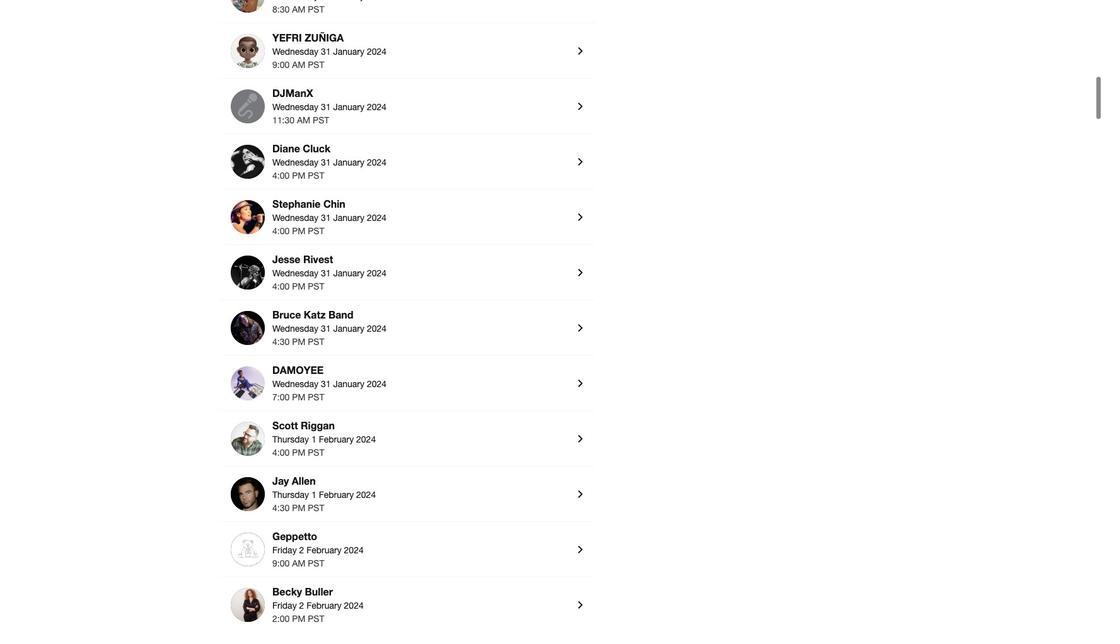 Task type: describe. For each thing, give the bounding box(es) containing it.
damoyee wednesday 31 january 2024 7:00 pm pst
[[272, 364, 386, 403]]

pst up zuñiga
[[308, 4, 324, 14]]

pst inside becky buller friday 2 february 2024 2:00 pm pst
[[308, 615, 324, 625]]

djmanx
[[272, 87, 313, 99]]

wednesday inside jesse rivest wednesday 31 january 2024 4:00 pm pst
[[272, 268, 318, 279]]

pm for jesse
[[292, 282, 305, 292]]

february for scott riggan
[[319, 435, 354, 445]]

january inside bruce katz band wednesday 31 january 2024 4:30 pm pst
[[333, 324, 364, 334]]

1 for allen
[[311, 490, 316, 501]]

31 inside jesse rivest wednesday 31 january 2024 4:00 pm pst
[[321, 268, 331, 279]]

new album release live stream image
[[231, 533, 265, 567]]

scott
[[272, 420, 298, 432]]

31 inside djmanx wednesday 31 january 2024 11:30 am pst
[[321, 102, 331, 112]]

diane cluck wednesday 31 january 2024 4:00 pm pst
[[272, 142, 386, 181]]

scott riggan thursday 1 february 2024 4:00 pm pst
[[272, 420, 376, 458]]

rivest
[[303, 253, 333, 265]]

jay
[[272, 475, 289, 487]]

pm for becky
[[292, 615, 305, 625]]

am inside geppetto friday 2 february 2024 9:00 am pst
[[292, 559, 305, 569]]

rigganators livestream (members only - sign up at the link) image
[[231, 422, 265, 456]]

party house image
[[231, 89, 265, 123]]

4:30 inside bruce katz band wednesday 31 january 2024 4:30 pm pst
[[272, 337, 290, 347]]

9:00 inside geppetto friday 2 february 2024 9:00 am pst
[[272, 559, 290, 569]]

bruce katz band wednesday 31 january 2024 4:30 pm pst
[[272, 309, 386, 347]]

stephanie chin wednesday 31 january 2024 4:00 pm pst
[[272, 198, 386, 236]]

january inside djmanx wednesday 31 january 2024 11:30 am pst
[[333, 102, 364, 112]]

8:30
[[272, 4, 290, 14]]

pm for jay
[[292, 504, 305, 514]]

pst inside "yefri zuñiga wednesday 31 january 2024 9:00 am pst"
[[308, 60, 324, 70]]

riggan
[[301, 420, 335, 432]]

2024 inside becky buller friday 2 february 2024 2:00 pm pst
[[344, 601, 364, 611]]

pst inside jesse rivest wednesday 31 january 2024 4:00 pm pst
[[308, 282, 324, 292]]

chin
[[323, 198, 345, 210]]

cluck
[[303, 142, 330, 154]]

january inside damoyee wednesday 31 january 2024 7:00 pm pst
[[333, 379, 364, 390]]

loopcore live with damoyee image
[[231, 367, 265, 401]]

4:30 inside jay allen thursday 1 february 2024 4:30 pm pst
[[272, 504, 290, 514]]

9:00 inside "yefri zuñiga wednesday 31 january 2024 9:00 am pst"
[[272, 60, 290, 70]]

jay allen thursday 1 february 2024 4:30 pm pst
[[272, 475, 376, 514]]

allen
[[292, 475, 316, 487]]

february inside geppetto friday 2 february 2024 9:00 am pst
[[307, 546, 342, 556]]

am right 8:30
[[292, 4, 305, 14]]

pm for scott
[[292, 448, 305, 458]]

rnb | becky buller band | vir 5:00 pm image
[[231, 589, 265, 623]]

stephanie
[[272, 198, 321, 210]]

january inside jesse rivest wednesday 31 january 2024 4:00 pm pst
[[333, 268, 364, 279]]

2024 inside "yefri zuñiga wednesday 31 january 2024 9:00 am pst"
[[367, 47, 386, 57]]

january inside stephanie chin wednesday 31 january 2024 4:00 pm pst
[[333, 213, 364, 223]]

8:30 am pst
[[272, 4, 324, 14]]

7:00
[[272, 393, 290, 403]]

becky
[[272, 586, 302, 598]]

2 inside geppetto friday 2 february 2024 9:00 am pst
[[299, 546, 304, 556]]

2024 inside geppetto friday 2 february 2024 9:00 am pst
[[344, 546, 364, 556]]

2024 inside stephanie chin wednesday 31 january 2024 4:00 pm pst
[[367, 213, 386, 223]]

yefri zuñiga wednesday 31 january 2024 9:00 am pst
[[272, 31, 386, 70]]

31 inside bruce katz band wednesday 31 january 2024 4:30 pm pst
[[321, 324, 331, 334]]

wednesday inside damoyee wednesday 31 january 2024 7:00 pm pst
[[272, 379, 318, 390]]

pm inside damoyee wednesday 31 january 2024 7:00 pm pst
[[292, 393, 305, 403]]

geppetto friday 2 february 2024 9:00 am pst
[[272, 531, 364, 569]]

2024 inside bruce katz band wednesday 31 january 2024 4:30 pm pst
[[367, 324, 386, 334]]

yefri
[[272, 31, 302, 43]]

january inside diane cluck wednesday 31 january 2024 4:00 pm pst
[[333, 158, 364, 168]]

online workshop: winter sparks in the dark / supports & techniques for finishing songs image
[[231, 145, 265, 179]]



Task type: vqa. For each thing, say whether or not it's contained in the screenshot.
tourbox
no



Task type: locate. For each thing, give the bounding box(es) containing it.
4:00 inside stephanie chin wednesday 31 january 2024 4:00 pm pst
[[272, 226, 290, 236]]

pm right 2:00
[[292, 615, 305, 625]]

pm down stephanie
[[292, 226, 305, 236]]

january inside "yefri zuñiga wednesday 31 january 2024 9:00 am pst"
[[333, 47, 364, 57]]

5 pm from the top
[[292, 393, 305, 403]]

1 down riggan
[[311, 435, 316, 445]]

6 pm from the top
[[292, 448, 305, 458]]

3 31 from the top
[[321, 158, 331, 168]]

2:00
[[272, 615, 290, 625]]

pst down buller
[[308, 615, 324, 625]]

wednesday down damoyee
[[272, 379, 318, 390]]

pst up riggan
[[308, 393, 324, 403]]

31 inside diane cluck wednesday 31 january 2024 4:00 pm pst
[[321, 158, 331, 168]]

friday inside becky buller friday 2 february 2024 2:00 pm pst
[[272, 601, 297, 611]]

7 january from the top
[[333, 379, 364, 390]]

buller
[[305, 586, 333, 598]]

pm
[[292, 171, 305, 181], [292, 226, 305, 236], [292, 282, 305, 292], [292, 337, 305, 347], [292, 393, 305, 403], [292, 448, 305, 458], [292, 504, 305, 514], [292, 615, 305, 625]]

thursday
[[272, 435, 309, 445], [272, 490, 309, 501]]

1 4:30 from the top
[[272, 337, 290, 347]]

jay allen - night of hope tour image
[[231, 478, 265, 512]]

1 vertical spatial 9:00
[[272, 559, 290, 569]]

0 vertical spatial 4:30
[[272, 337, 290, 347]]

6 january from the top
[[333, 324, 364, 334]]

8 pm from the top
[[292, 615, 305, 625]]

3 pm from the top
[[292, 282, 305, 292]]

february down buller
[[307, 601, 342, 611]]

wednesday inside bruce katz band wednesday 31 january 2024 4:30 pm pst
[[272, 324, 318, 334]]

thursday for scott
[[272, 435, 309, 445]]

0 vertical spatial friday
[[272, 546, 297, 556]]

pst inside damoyee wednesday 31 january 2024 7:00 pm pst
[[308, 393, 324, 403]]

pst down rivest
[[308, 282, 324, 292]]

1 pm from the top
[[292, 171, 305, 181]]

wednesday inside diane cluck wednesday 31 january 2024 4:00 pm pst
[[272, 158, 318, 168]]

friday up 2:00
[[272, 601, 297, 611]]

pm down jesse
[[292, 282, 305, 292]]

pm inside becky buller friday 2 february 2024 2:00 pm pst
[[292, 615, 305, 625]]

february down riggan
[[319, 435, 354, 445]]

2 31 from the top
[[321, 102, 331, 112]]

2 4:00 from the top
[[272, 226, 290, 236]]

9:00
[[272, 60, 290, 70], [272, 559, 290, 569]]

7 pm from the top
[[292, 504, 305, 514]]

3 january from the top
[[333, 158, 364, 168]]

wednesday
[[272, 47, 318, 57], [272, 102, 318, 112], [272, 158, 318, 168], [272, 213, 318, 223], [272, 268, 318, 279], [272, 324, 318, 334], [272, 379, 318, 390]]

2024
[[367, 47, 386, 57], [367, 102, 386, 112], [367, 158, 386, 168], [367, 213, 386, 223], [367, 268, 386, 279], [367, 324, 386, 334], [367, 379, 386, 390], [356, 435, 376, 445], [356, 490, 376, 501], [344, 546, 364, 556], [344, 601, 364, 611]]

wednesday down jesse
[[272, 268, 318, 279]]

5 31 from the top
[[321, 268, 331, 279]]

3 4:00 from the top
[[272, 282, 290, 292]]

2 january from the top
[[333, 102, 364, 112]]

0 vertical spatial 2
[[299, 546, 304, 556]]

7 31 from the top
[[321, 379, 331, 390]]

1 friday from the top
[[272, 546, 297, 556]]

4:00 for diane cluck
[[272, 171, 290, 181]]

1 january from the top
[[333, 47, 364, 57]]

2 down geppetto
[[299, 546, 304, 556]]

wednesday down diane
[[272, 158, 318, 168]]

1 vertical spatial thursday
[[272, 490, 309, 501]]

4:00 for jesse rivest
[[272, 282, 290, 292]]

bruce
[[272, 309, 301, 321]]

2 4:30 from the top
[[272, 504, 290, 514]]

2 wednesday from the top
[[272, 102, 318, 112]]

31 down damoyee
[[321, 379, 331, 390]]

wednesday down yefri at the top left
[[272, 47, 318, 57]]

thursday down jay
[[272, 490, 309, 501]]

31 inside "yefri zuñiga wednesday 31 january 2024 9:00 am pst"
[[321, 47, 331, 57]]

wednesday down djmanx
[[272, 102, 318, 112]]

31 down rivest
[[321, 268, 331, 279]]

4:00 down scott
[[272, 448, 290, 458]]

pm up damoyee
[[292, 337, 305, 347]]

thursday for jay
[[272, 490, 309, 501]]

pst inside stephanie chin wednesday 31 january 2024 4:00 pm pst
[[308, 226, 324, 236]]

pst down 'cluck'
[[308, 171, 324, 181]]

thursday inside jay allen thursday 1 february 2024 4:30 pm pst
[[272, 490, 309, 501]]

pm for stephanie
[[292, 226, 305, 236]]

31 up 'cluck'
[[321, 102, 331, 112]]

2 pm from the top
[[292, 226, 305, 236]]

2 thursday from the top
[[272, 490, 309, 501]]

5 wednesday from the top
[[272, 268, 318, 279]]

yefri zuñiga image
[[231, 34, 265, 68]]

pst down "allen"
[[308, 504, 324, 514]]

4 4:00 from the top
[[272, 448, 290, 458]]

geppetto
[[272, 531, 317, 543]]

pst inside djmanx wednesday 31 january 2024 11:30 am pst
[[313, 115, 329, 125]]

pst inside "scott riggan thursday 1 february 2024 4:00 pm pst"
[[308, 448, 324, 458]]

january up diane cluck wednesday 31 january 2024 4:00 pm pst
[[333, 102, 364, 112]]

2 inside becky buller friday 2 february 2024 2:00 pm pst
[[299, 601, 304, 611]]

pst inside bruce katz band wednesday 31 january 2024 4:30 pm pst
[[308, 337, 324, 347]]

31
[[321, 47, 331, 57], [321, 102, 331, 112], [321, 158, 331, 168], [321, 213, 331, 223], [321, 268, 331, 279], [321, 324, 331, 334], [321, 379, 331, 390]]

pst up buller
[[308, 559, 324, 569]]

pm inside jesse rivest wednesday 31 january 2024 4:00 pm pst
[[292, 282, 305, 292]]

friday inside geppetto friday 2 february 2024 9:00 am pst
[[272, 546, 297, 556]]

2 9:00 from the top
[[272, 559, 290, 569]]

wednesday down stephanie
[[272, 213, 318, 223]]

pst up 'cluck'
[[313, 115, 329, 125]]

january up chin
[[333, 158, 364, 168]]

4:00 down jesse
[[272, 282, 290, 292]]

february inside "scott riggan thursday 1 february 2024 4:00 pm pst"
[[319, 435, 354, 445]]

am down geppetto
[[292, 559, 305, 569]]

2024 inside jesse rivest wednesday 31 january 2024 4:00 pm pst
[[367, 268, 386, 279]]

katz
[[304, 309, 326, 321]]

4:00 inside jesse rivest wednesday 31 january 2024 4:00 pm pst
[[272, 282, 290, 292]]

11:30
[[272, 115, 294, 125]]

pm up stephanie
[[292, 171, 305, 181]]

4:30
[[272, 337, 290, 347], [272, 504, 290, 514]]

2 1 from the top
[[311, 490, 316, 501]]

4 january from the top
[[333, 213, 364, 223]]

2 2 from the top
[[299, 601, 304, 611]]

thursday down scott
[[272, 435, 309, 445]]

2024 inside damoyee wednesday 31 january 2024 7:00 pm pst
[[367, 379, 386, 390]]

pm inside "scott riggan thursday 1 february 2024 4:00 pm pst"
[[292, 448, 305, 458]]

thursday inside "scott riggan thursday 1 february 2024 4:00 pm pst"
[[272, 435, 309, 445]]

0 vertical spatial thursday
[[272, 435, 309, 445]]

wednesday down bruce
[[272, 324, 318, 334]]

1 vertical spatial 1
[[311, 490, 316, 501]]

february up geppetto friday 2 february 2024 9:00 am pst
[[319, 490, 354, 501]]

jesse
[[272, 253, 300, 265]]

january down chin
[[333, 213, 364, 223]]

4 pm from the top
[[292, 337, 305, 347]]

pm inside bruce katz band wednesday 31 january 2024 4:30 pm pst
[[292, 337, 305, 347]]

pm for diane
[[292, 171, 305, 181]]

1 inside jay allen thursday 1 february 2024 4:30 pm pst
[[311, 490, 316, 501]]

3 wednesday from the top
[[272, 158, 318, 168]]

6 wednesday from the top
[[272, 324, 318, 334]]

wednesday inside "yefri zuñiga wednesday 31 january 2024 9:00 am pst"
[[272, 47, 318, 57]]

pm inside jay allen thursday 1 february 2024 4:30 pm pst
[[292, 504, 305, 514]]

pst inside geppetto friday 2 february 2024 9:00 am pst
[[308, 559, 324, 569]]

band
[[328, 309, 353, 321]]

2024 inside diane cluck wednesday 31 january 2024 4:00 pm pst
[[367, 158, 386, 168]]

5 january from the top
[[333, 268, 364, 279]]

january up riggan
[[333, 379, 364, 390]]

pm inside diane cluck wednesday 31 january 2024 4:00 pm pst
[[292, 171, 305, 181]]

becky buller friday 2 february 2024 2:00 pm pst
[[272, 586, 364, 625]]

6 31 from the top
[[321, 324, 331, 334]]

chin & blum: exclusive concert image
[[231, 200, 265, 234]]

1 for riggan
[[311, 435, 316, 445]]

1 down "allen"
[[311, 490, 316, 501]]

4:00 for stephanie chin
[[272, 226, 290, 236]]

1 31 from the top
[[321, 47, 331, 57]]

diane
[[272, 142, 300, 154]]

8:30 am pst link
[[231, 0, 584, 16]]

1 2 from the top
[[299, 546, 304, 556]]

am
[[292, 4, 305, 14], [292, 60, 305, 70], [297, 115, 310, 125], [292, 559, 305, 569]]

am up djmanx
[[292, 60, 305, 70]]

wednesday inside stephanie chin wednesday 31 january 2024 4:00 pm pst
[[272, 213, 318, 223]]

2024 inside djmanx wednesday 31 january 2024 11:30 am pst
[[367, 102, 386, 112]]

february inside jay allen thursday 1 february 2024 4:30 pm pst
[[319, 490, 354, 501]]

jesse rivest wednesday 31 january 2024 4:00 pm pst
[[272, 253, 386, 292]]

31 down chin
[[321, 213, 331, 223]]

january up band at the left of the page
[[333, 268, 364, 279]]

january
[[333, 47, 364, 57], [333, 102, 364, 112], [333, 158, 364, 168], [333, 213, 364, 223], [333, 268, 364, 279], [333, 324, 364, 334], [333, 379, 364, 390]]

1 9:00 from the top
[[272, 60, 290, 70]]

4:00
[[272, 171, 290, 181], [272, 226, 290, 236], [272, 282, 290, 292], [272, 448, 290, 458]]

pst down zuñiga
[[308, 60, 324, 70]]

4:00 inside "scott riggan thursday 1 february 2024 4:00 pm pst"
[[272, 448, 290, 458]]

february inside becky buller friday 2 february 2024 2:00 pm pst
[[307, 601, 342, 611]]

1 vertical spatial 2
[[299, 601, 304, 611]]

9:00 down yefri at the top left
[[272, 60, 290, 70]]

1 thursday from the top
[[272, 435, 309, 445]]

pst up rivest
[[308, 226, 324, 236]]

0 vertical spatial 9:00
[[272, 60, 290, 70]]

pm down "allen"
[[292, 504, 305, 514]]

february down geppetto
[[307, 546, 342, 556]]

7 wednesday from the top
[[272, 379, 318, 390]]

pst inside diane cluck wednesday 31 january 2024 4:00 pm pst
[[308, 171, 324, 181]]

31 down katz
[[321, 324, 331, 334]]

4 31 from the top
[[321, 213, 331, 223]]

1 vertical spatial friday
[[272, 601, 297, 611]]

friday down geppetto
[[272, 546, 297, 556]]

ursa live indie spotlight image
[[231, 256, 265, 290]]

pst
[[308, 4, 324, 14], [308, 60, 324, 70], [313, 115, 329, 125], [308, 171, 324, 181], [308, 226, 324, 236], [308, 282, 324, 292], [308, 337, 324, 347], [308, 393, 324, 403], [308, 448, 324, 458], [308, 504, 324, 514], [308, 559, 324, 569], [308, 615, 324, 625]]

pst down riggan
[[308, 448, 324, 458]]

31 down 'cluck'
[[321, 158, 331, 168]]

1 vertical spatial 4:30
[[272, 504, 290, 514]]

2024 inside jay allen thursday 1 february 2024 4:30 pm pst
[[356, 490, 376, 501]]

pst inside jay allen thursday 1 february 2024 4:30 pm pst
[[308, 504, 324, 514]]

february
[[319, 435, 354, 445], [319, 490, 354, 501], [307, 546, 342, 556], [307, 601, 342, 611]]

4:30 down bruce
[[272, 337, 290, 347]]

pm right the 7:00
[[292, 393, 305, 403]]

zuñiga
[[305, 31, 344, 43]]

1 wednesday from the top
[[272, 47, 318, 57]]

4:00 up jesse
[[272, 226, 290, 236]]

am inside djmanx wednesday 31 january 2024 11:30 am pst
[[297, 115, 310, 125]]

31 inside stephanie chin wednesday 31 january 2024 4:00 pm pst
[[321, 213, 331, 223]]

pm up "allen"
[[292, 448, 305, 458]]

2 friday from the top
[[272, 601, 297, 611]]

pm inside stephanie chin wednesday 31 january 2024 4:00 pm pst
[[292, 226, 305, 236]]

4:00 for scott riggan
[[272, 448, 290, 458]]

february for becky buller
[[307, 601, 342, 611]]

january down zuñiga
[[333, 47, 364, 57]]

february for jay allen
[[319, 490, 354, 501]]

0 vertical spatial 1
[[311, 435, 316, 445]]

pst down katz
[[308, 337, 324, 347]]

friday
[[272, 546, 297, 556], [272, 601, 297, 611]]

31 down zuñiga
[[321, 47, 331, 57]]

31 inside damoyee wednesday 31 january 2024 7:00 pm pst
[[321, 379, 331, 390]]

2024 inside "scott riggan thursday 1 february 2024 4:00 pm pst"
[[356, 435, 376, 445]]

1 inside "scott riggan thursday 1 february 2024 4:00 pm pst"
[[311, 435, 316, 445]]

1 4:00 from the top
[[272, 171, 290, 181]]

4:30 down jay
[[272, 504, 290, 514]]

wednesday inside djmanx wednesday 31 january 2024 11:30 am pst
[[272, 102, 318, 112]]

am inside "yefri zuñiga wednesday 31 january 2024 9:00 am pst"
[[292, 60, 305, 70]]

1 1 from the top
[[311, 435, 316, 445]]

4:00 down diane
[[272, 171, 290, 181]]

4:00 inside diane cluck wednesday 31 january 2024 4:00 pm pst
[[272, 171, 290, 181]]

1
[[311, 435, 316, 445], [311, 490, 316, 501]]

2 down becky
[[299, 601, 304, 611]]

january down band at the left of the page
[[333, 324, 364, 334]]

bruce katz band livestream from jimmy's jazz & blues club image
[[231, 311, 265, 345]]

9:00 up becky
[[272, 559, 290, 569]]

djmanx wednesday 31 january 2024 11:30 am pst
[[272, 87, 386, 125]]

4 wednesday from the top
[[272, 213, 318, 223]]

am right 11:30
[[297, 115, 310, 125]]

2
[[299, 546, 304, 556], [299, 601, 304, 611]]

damoyee
[[272, 364, 324, 376]]



